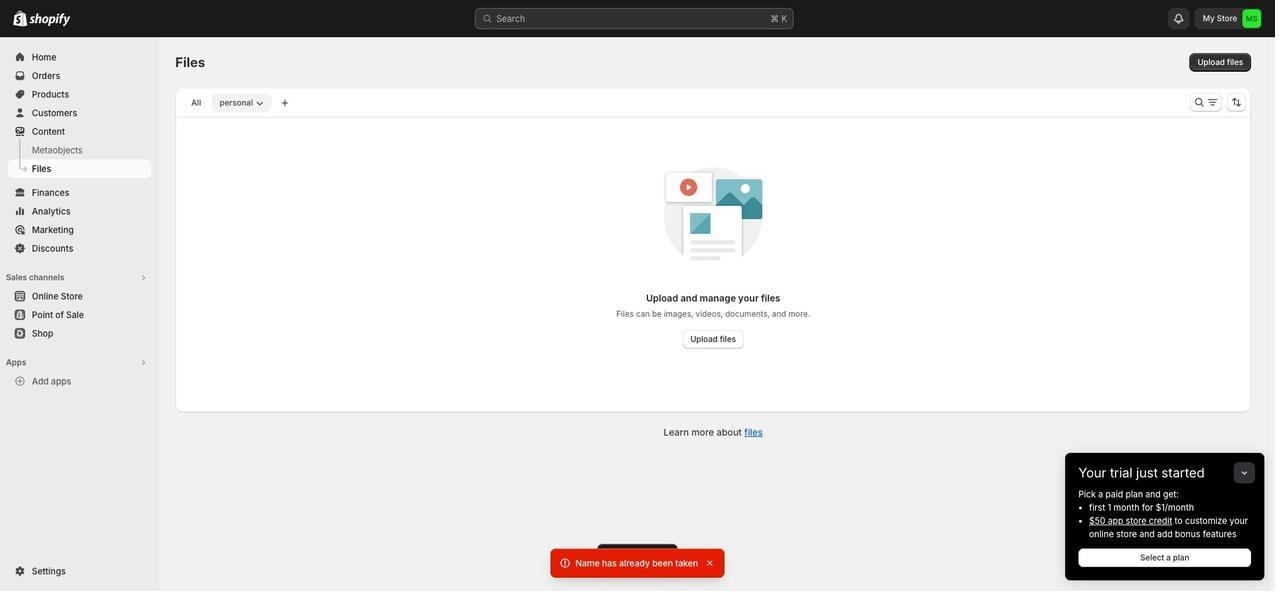 Task type: describe. For each thing, give the bounding box(es) containing it.
1 horizontal spatial shopify image
[[29, 13, 70, 27]]

0 horizontal spatial shopify image
[[13, 11, 27, 27]]

my store image
[[1243, 9, 1261, 28]]



Task type: locate. For each thing, give the bounding box(es) containing it.
tab list
[[181, 93, 274, 112]]

shopify image
[[13, 11, 27, 27], [29, 13, 70, 27]]



Task type: vqa. For each thing, say whether or not it's contained in the screenshot.
left shopify IMAGE
yes



